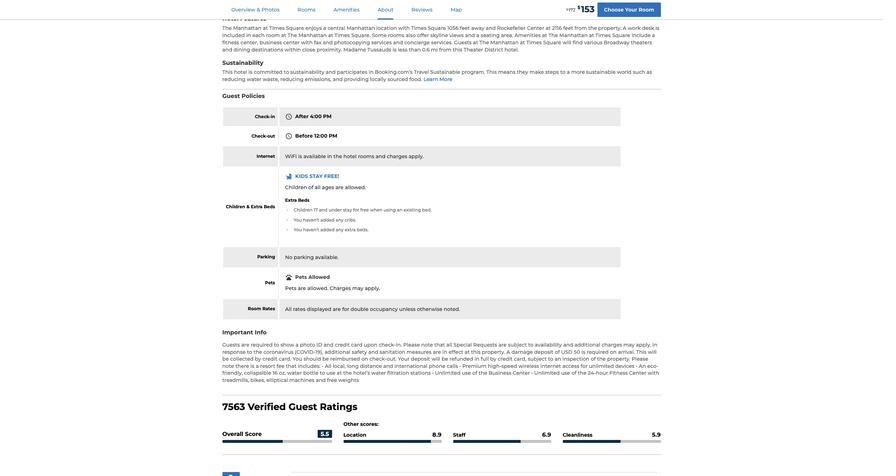 Task type: locate. For each thing, give the bounding box(es) containing it.
0 vertical spatial row
[[223, 167, 621, 247]]

bed.
[[422, 207, 432, 213]]

0 vertical spatial guest
[[222, 93, 240, 99]]

0 vertical spatial please
[[403, 342, 420, 348]]

2 horizontal spatial for
[[581, 363, 588, 370]]

0 horizontal spatial room
[[248, 306, 261, 312]]

water inside this hotel is committed to sustainability and participates in booking.com's travel sustainable program. this means they make steps to a more sustainable world such as reducing water waste, reducing emissions, and providing locally sourced food.
[[247, 76, 261, 83]]

services.
[[431, 39, 453, 46]]

any down under
[[336, 217, 344, 223]]

2 by from the left
[[490, 356, 496, 363]]

all up the effect on the bottom of page
[[446, 342, 452, 348]]

feet right the 2116
[[563, 25, 573, 31]]

hotel right available
[[343, 153, 357, 160]]

0 horizontal spatial deposit
[[411, 356, 430, 363]]

& inside button
[[257, 6, 260, 13]]

use down 'local,'
[[326, 370, 335, 377]]

1 vertical spatial guests
[[222, 342, 240, 348]]

times
[[269, 25, 285, 31], [411, 25, 426, 31], [335, 32, 350, 38], [596, 32, 611, 38], [526, 39, 542, 46]]

1 horizontal spatial additional
[[575, 342, 600, 348]]

row
[[223, 167, 621, 247], [223, 268, 621, 298]]

check- inside after 4:00 pm row
[[255, 114, 271, 119]]

6.9
[[542, 432, 551, 438]]

all left 'local,'
[[325, 363, 331, 370]]

a down away
[[476, 32, 479, 38]]

room rates
[[248, 306, 275, 312]]

2 vertical spatial will
[[432, 356, 440, 363]]

choose your room button
[[598, 3, 661, 17]]

1 horizontal spatial guests
[[454, 39, 472, 46]]

required down 'info'
[[251, 342, 273, 348]]

a up collapsible
[[256, 363, 259, 370]]

a inside the hotel features the manhattan at times square enjoys a central manhattan location with times square 1056 feet away and rockefeller center at 2116 feet from the property. a work desk is included in each room at the manhattan at times square. some rooms also offer skyline views and a seating area. amenities at the manhattan at times square include a fitness center, business center with fax and photocopying services and concierge services. guests at the manhattan at times square will find various broadway theaters and dining destinations within close proximity. madame tussauds is less than 0.6 mi from this theater district hotel.
[[623, 25, 627, 31]]

hotel
[[234, 69, 247, 75], [343, 153, 357, 160]]

may right charges
[[352, 285, 363, 292]]

bottle
[[303, 370, 319, 377]]

1 haven't from the top
[[303, 217, 319, 223]]

center down an
[[629, 370, 646, 377]]

for right stay
[[353, 207, 359, 213]]

0 horizontal spatial by
[[255, 356, 261, 363]]

is inside row
[[298, 153, 302, 160]]

free left when
[[360, 207, 369, 213]]

the down the 2116
[[549, 32, 558, 38]]

$ left 172
[[566, 8, 568, 11]]

0 horizontal spatial extra
[[251, 204, 263, 209]]

1 vertical spatial charges
[[602, 342, 622, 348]]

may inside guests are required to show a photo id and credit card upon check-in. please note that all special requests are subject to availability and additional charges may apply. in response to the coronavirus (covid-19), additional safety and sanitation measures are in effect at this property. a damage deposit of usd 50 is required on arrival. this will be collected by credit card. you should be reimbursed on check-out. your deposit will be refunded in full by credit card, subject to an inspection of the property. please note there is a resort fee that includes: • all local, long distance and international phone calls • premium high-speed wireless internet access for unlimited devices • an eco- friendly, collapsible 16 oz. water bottle to use at the hotel's water filtration stations • unlimited use of the business center • unlimited use of the 24-hour fitness center with treadmills, bikes, elliptical machines and free weights
[[624, 342, 635, 348]]

choose
[[604, 6, 624, 13]]

guests up 'response'
[[222, 342, 240, 348]]

children for children of all ages are allowed.
[[285, 184, 307, 191]]

this
[[453, 46, 462, 53], [471, 349, 481, 355]]

square up the skyline
[[428, 25, 446, 31]]

with up the "also"
[[398, 25, 410, 31]]

additional up reimbursed
[[325, 349, 350, 355]]

0 vertical spatial on
[[610, 349, 617, 355]]

credit up "speed"
[[498, 356, 513, 363]]

all left ages
[[315, 184, 321, 191]]

in up out
[[271, 114, 275, 119]]

pm right "12:00"
[[329, 133, 337, 139]]

you
[[294, 217, 302, 223], [294, 227, 302, 233], [293, 356, 302, 363]]

pets for pets
[[265, 280, 275, 286]]

from
[[575, 25, 587, 31], [439, 46, 451, 53]]

row containing pets allowed
[[223, 268, 621, 298]]

world
[[617, 69, 632, 75]]

water
[[247, 76, 261, 83], [287, 370, 302, 377], [371, 370, 386, 377]]

0 horizontal spatial beds
[[264, 204, 275, 209]]

times up room
[[269, 25, 285, 31]]

on down "safety"
[[361, 356, 368, 363]]

a left "damage"
[[507, 349, 510, 355]]

elliptical
[[266, 377, 288, 384]]

0 vertical spatial rooms
[[388, 32, 404, 38]]

devices
[[615, 363, 634, 370]]

in.
[[396, 342, 402, 348]]

all
[[285, 306, 292, 313], [325, 363, 331, 370]]

times up make on the right top
[[526, 39, 542, 46]]

0 horizontal spatial water
[[247, 76, 261, 83]]

the up the resort
[[254, 349, 262, 355]]

check- up sanitation
[[379, 342, 396, 348]]

1 horizontal spatial room
[[639, 6, 654, 13]]

0 horizontal spatial an
[[397, 207, 403, 213]]

wifi is available in the hotel rooms and charges apply. row
[[223, 146, 621, 167]]

row group containing after 4:00 pm
[[223, 108, 621, 319]]

are right displayed
[[333, 306, 341, 313]]

2 added from the top
[[320, 227, 335, 233]]

0 vertical spatial property.
[[598, 25, 621, 31]]

for left double
[[342, 306, 349, 313]]

within
[[285, 46, 301, 53]]

0 vertical spatial amenities
[[334, 6, 360, 13]]

1 vertical spatial beds
[[264, 204, 275, 209]]

1 horizontal spatial that
[[434, 342, 445, 348]]

property. down requests
[[482, 349, 505, 355]]

amenities inside the hotel features the manhattan at times square enjoys a central manhattan location with times square 1056 feet away and rockefeller center at 2116 feet from the property. a work desk is included in each room at the manhattan at times square. some rooms also offer skyline views and a seating area. amenities at the manhattan at times square include a fitness center, business center with fax and photocopying services and concierge services. guests at the manhattan at times square will find various broadway theaters and dining destinations within close proximity. madame tussauds is less than 0.6 mi from this theater district hotel.
[[515, 32, 541, 38]]

parking
[[257, 254, 275, 260]]

hotel.
[[505, 46, 519, 53]]

theater
[[464, 46, 483, 53]]

0 horizontal spatial be
[[222, 356, 229, 363]]

for inside guests are required to show a photo id and credit card upon check-in. please note that all special requests are subject to availability and additional charges may apply. in response to the coronavirus (covid-19), additional safety and sanitation measures are in effect at this property. a damage deposit of usd 50 is required on arrival. this will be collected by credit card. you should be reimbursed on check-out. your deposit will be refunded in full by credit card, subject to an inspection of the property. please note there is a resort fee that includes: • all local, long distance and international phone calls • premium high-speed wireless internet access for unlimited devices • an eco- friendly, collapsible 16 oz. water bottle to use at the hotel's water filtration stations • unlimited use of the business center • unlimited use of the 24-hour fitness center with treadmills, bikes, elliptical machines and free weights
[[581, 363, 588, 370]]

in up 'locally' at the left of page
[[369, 69, 374, 75]]

free down 'local,'
[[327, 377, 337, 384]]

1 horizontal spatial all
[[325, 363, 331, 370]]

1 vertical spatial check-
[[369, 356, 387, 363]]

0 horizontal spatial free
[[327, 377, 337, 384]]

1 horizontal spatial apply.
[[409, 153, 424, 160]]

1 vertical spatial property.
[[482, 349, 505, 355]]

before 12:00 pm
[[295, 133, 337, 139]]

2 feet from the left
[[563, 25, 573, 31]]

in up premium
[[475, 356, 479, 363]]

• down phone
[[432, 370, 434, 377]]

location
[[343, 432, 366, 438]]

double
[[351, 306, 369, 313]]

steps
[[545, 69, 559, 75]]

be up calls
[[442, 356, 448, 363]]

upon
[[364, 342, 377, 348]]

proximity.
[[317, 46, 342, 53]]

1 horizontal spatial hotel
[[343, 153, 357, 160]]

0 vertical spatial a
[[623, 25, 627, 31]]

0 horizontal spatial credit
[[263, 356, 277, 363]]

overview
[[231, 6, 255, 13]]

charges down before 12:00 pm row
[[387, 153, 407, 160]]

0 horizontal spatial reducing
[[222, 76, 245, 83]]

2 horizontal spatial apply.
[[636, 342, 651, 348]]

guest
[[222, 93, 240, 99], [289, 401, 317, 413]]

1 vertical spatial any
[[336, 227, 344, 233]]

subject up "damage"
[[508, 342, 527, 348]]

this left means
[[486, 69, 497, 75]]

amenities down rockefeller
[[515, 32, 541, 38]]

1 vertical spatial check-
[[251, 133, 267, 139]]

1 horizontal spatial will
[[563, 39, 571, 46]]

and inside wifi is available in the hotel rooms and charges apply. row
[[376, 153, 386, 160]]

2 use from the left
[[462, 370, 471, 377]]

allowed. down allowed
[[307, 285, 328, 292]]

in inside the hotel features the manhattan at times square enjoys a central manhattan location with times square 1056 feet away and rockefeller center at 2116 feet from the property. a work desk is included in each room at the manhattan at times square. some rooms also offer skyline views and a seating area. amenities at the manhattan at times square include a fitness center, business center with fax and photocopying services and concierge services. guests at the manhattan at times square will find various broadway theaters and dining destinations within close proximity. madame tussauds is less than 0.6 mi from this theater district hotel.
[[246, 32, 251, 38]]

guest down machines
[[289, 401, 317, 413]]

stay
[[343, 207, 352, 213]]

business
[[260, 39, 282, 46]]

guests down views on the right of page
[[454, 39, 472, 46]]

1 horizontal spatial credit
[[335, 342, 350, 348]]

hotel inside row
[[343, 153, 357, 160]]

1 horizontal spatial use
[[462, 370, 471, 377]]

1 vertical spatial an
[[555, 356, 561, 363]]

unlimited down internet
[[534, 370, 560, 377]]

added
[[320, 217, 335, 223], [320, 227, 335, 233]]

by
[[255, 356, 261, 363], [490, 356, 496, 363]]

1 horizontal spatial feet
[[563, 25, 573, 31]]

the left 24-
[[578, 370, 587, 377]]

full
[[481, 356, 489, 363]]

parking
[[294, 254, 314, 261]]

an up internet
[[555, 356, 561, 363]]

property. up broadway
[[598, 25, 621, 31]]

a left more at top right
[[567, 69, 570, 75]]

1 horizontal spatial subject
[[528, 356, 547, 363]]

children & extra beds
[[226, 204, 275, 209]]

in inside this hotel is committed to sustainability and participates in booking.com's travel sustainable program. this means they make steps to a more sustainable world such as reducing water waste, reducing emissions, and providing locally sourced food.
[[369, 69, 374, 75]]

use down access
[[561, 370, 570, 377]]

overview & photos button
[[223, 0, 288, 19]]

4:00
[[310, 113, 322, 120]]

feet up views on the right of page
[[460, 25, 470, 31]]

0 horizontal spatial apply.
[[365, 285, 380, 292]]

is right desk
[[656, 25, 660, 31]]

haven't for you haven't added any cribs.
[[303, 217, 319, 223]]

amenities button
[[325, 0, 368, 19]]

local,
[[333, 363, 346, 370]]

added up you haven't added any extra beds.
[[320, 217, 335, 223]]

all inside row
[[285, 306, 292, 313]]

8.9
[[432, 432, 442, 438]]

0 horizontal spatial guests
[[222, 342, 240, 348]]

$ right 172
[[578, 5, 580, 10]]

0 vertical spatial required
[[251, 342, 273, 348]]

water down distance
[[371, 370, 386, 377]]

your right the choose
[[625, 6, 637, 13]]

high-
[[488, 363, 502, 370]]

2 haven't from the top
[[303, 227, 319, 233]]

0 horizontal spatial please
[[403, 342, 420, 348]]

1 feet from the left
[[460, 25, 470, 31]]

program.
[[462, 69, 485, 75]]

as
[[647, 69, 652, 75]]

0 horizontal spatial note
[[222, 363, 234, 370]]

water down the 'committed'
[[247, 76, 261, 83]]

room up desk
[[639, 6, 654, 13]]

1 reducing from the left
[[222, 76, 245, 83]]

1 horizontal spatial your
[[625, 6, 637, 13]]

apply. inside row
[[409, 153, 424, 160]]

0 horizontal spatial all
[[285, 306, 292, 313]]

room inside button
[[639, 6, 654, 13]]

0 horizontal spatial use
[[326, 370, 335, 377]]

1 horizontal spatial an
[[555, 356, 561, 363]]

special
[[454, 342, 472, 348]]

district
[[485, 46, 503, 53]]

0 vertical spatial with
[[398, 25, 410, 31]]

children for children 17 and under stay for free when using an existing bed.
[[294, 207, 313, 213]]

1 vertical spatial that
[[286, 363, 297, 370]]

before
[[295, 133, 313, 139]]

of
[[308, 184, 313, 191], [555, 349, 560, 355], [591, 356, 596, 363], [472, 370, 477, 377], [572, 370, 577, 377]]

1 vertical spatial deposit
[[411, 356, 430, 363]]

5.5
[[321, 431, 329, 438]]

guest policies
[[222, 93, 265, 99]]

sustainable
[[586, 69, 616, 75]]

about button
[[369, 0, 402, 19]]

an inside guests are required to show a photo id and credit card upon check-in. please note that all special requests are subject to availability and additional charges may apply. in response to the coronavirus (covid-19), additional safety and sanitation measures are in effect at this property. a damage deposit of usd 50 is required on arrival. this will be collected by credit card. you should be reimbursed on check-out. your deposit will be refunded in full by credit card, subject to an inspection of the property. please note there is a resort fee that includes: • all local, long distance and international phone calls • premium high-speed wireless internet access for unlimited devices • an eco- friendly, collapsible 16 oz. water bottle to use at the hotel's water filtration stations • unlimited use of the business center • unlimited use of the 24-hour fitness center with treadmills, bikes, elliptical machines and free weights
[[555, 356, 561, 363]]

you up "parking"
[[294, 227, 302, 233]]

check- down check-in
[[251, 133, 267, 139]]

services
[[371, 39, 392, 46]]

center inside the hotel features the manhattan at times square enjoys a central manhattan location with times square 1056 feet away and rockefeller center at 2116 feet from the property. a work desk is included in each room at the manhattan at times square. some rooms also offer skyline views and a seating area. amenities at the manhattan at times square include a fitness center, business center with fax and photocopying services and concierge services. guests at the manhattan at times square will find various broadway theaters and dining destinations within close proximity. madame tussauds is less than 0.6 mi from this theater district hotel.
[[527, 25, 544, 31]]

features
[[240, 15, 267, 22]]

0 vertical spatial pm
[[323, 113, 332, 120]]

pm inside row
[[323, 113, 332, 120]]

the inside wifi is available in the hotel rooms and charges apply. row
[[334, 153, 342, 160]]

note up the measures
[[421, 342, 433, 348]]

7563
[[222, 401, 245, 413]]

added for extra
[[320, 227, 335, 233]]

5.9
[[652, 432, 661, 438]]

that up phone
[[434, 342, 445, 348]]

effect
[[449, 349, 463, 355]]

1 vertical spatial please
[[632, 356, 648, 363]]

0 horizontal spatial with
[[301, 39, 313, 46]]

1 vertical spatial extra
[[251, 204, 263, 209]]

1 vertical spatial &
[[246, 204, 250, 209]]

from up find at the top right
[[575, 25, 587, 31]]

pm inside row
[[329, 133, 337, 139]]

2 vertical spatial apply.
[[636, 342, 651, 348]]

is inside this hotel is committed to sustainability and participates in booking.com's travel sustainable program. this means they make steps to a more sustainable world such as reducing water waste, reducing emissions, and providing locally sourced food.
[[249, 69, 252, 75]]

0 vertical spatial guests
[[454, 39, 472, 46]]

a right show
[[296, 342, 299, 348]]

using
[[384, 207, 396, 213]]

required
[[251, 342, 273, 348], [587, 349, 609, 355]]

participates
[[337, 69, 367, 75]]

premium
[[462, 363, 487, 370]]

1 vertical spatial amenities
[[515, 32, 541, 38]]

please
[[403, 342, 420, 348], [632, 356, 648, 363]]

is down sustainability
[[249, 69, 252, 75]]

that down card.
[[286, 363, 297, 370]]

may up arrival.
[[624, 342, 635, 348]]

0 vertical spatial an
[[397, 207, 403, 213]]

room
[[266, 32, 280, 38]]

map
[[451, 6, 462, 13]]

learn more
[[424, 76, 453, 83]]

0 horizontal spatial from
[[439, 46, 451, 53]]

1 vertical spatial room
[[248, 306, 261, 312]]

apply. down before 12:00 pm row
[[409, 153, 424, 160]]

0 horizontal spatial rooms
[[358, 153, 374, 160]]

1 horizontal spatial beds
[[298, 198, 309, 203]]

row group
[[223, 108, 621, 319]]

this down views on the right of page
[[453, 46, 462, 53]]

in inside row
[[327, 153, 332, 160]]

12:00
[[314, 133, 327, 139]]

1 vertical spatial note
[[222, 363, 234, 370]]

unlimited down calls
[[435, 370, 461, 377]]

to up the collected at the bottom left
[[247, 349, 252, 355]]

in right available
[[327, 153, 332, 160]]

the inside the hotel features the manhattan at times square enjoys a central manhattan location with times square 1056 feet away and rockefeller center at 2116 feet from the property. a work desk is included in each room at the manhattan at times square. some rooms also offer skyline views and a seating area. amenities at the manhattan at times square include a fitness center, business center with fax and photocopying services and concierge services. guests at the manhattan at times square will find various broadway theaters and dining destinations within close proximity. madame tussauds is less than 0.6 mi from this theater district hotel.
[[588, 25, 597, 31]]

pets are allowed. charges may apply.
[[285, 285, 380, 292]]

credit up reimbursed
[[335, 342, 350, 348]]

charges up arrival.
[[602, 342, 622, 348]]

are inside row
[[333, 306, 341, 313]]

availability
[[535, 342, 562, 348]]

access
[[562, 363, 579, 370]]

this down requests
[[471, 349, 481, 355]]

fax
[[314, 39, 322, 46]]

apply. inside guests are required to show a photo id and credit card upon check-in. please note that all special requests are subject to availability and additional charges may apply. in response to the coronavirus (covid-19), additional safety and sanitation measures are in effect at this property. a damage deposit of usd 50 is required on arrival. this will be collected by credit card. you should be reimbursed on check-out. your deposit will be refunded in full by credit card, subject to an inspection of the property. please note there is a resort fee that includes: • all local, long distance and international phone calls • premium high-speed wireless internet access for unlimited devices • an eco- friendly, collapsible 16 oz. water bottle to use at the hotel's water filtration stations • unlimited use of the business center • unlimited use of the 24-hour fitness center with treadmills, bikes, elliptical machines and free weights
[[636, 342, 651, 348]]

check- inside before 12:00 pm row
[[251, 133, 267, 139]]

room left rates
[[248, 306, 261, 312]]

1 vertical spatial allowed.
[[307, 285, 328, 292]]

tab list
[[222, 0, 471, 19]]

note
[[421, 342, 433, 348], [222, 363, 234, 370]]

any left extra
[[336, 227, 344, 233]]

0 vertical spatial you
[[294, 217, 302, 223]]

the up center
[[288, 32, 297, 38]]

note up the friendly,
[[222, 363, 234, 370]]

2 vertical spatial for
[[581, 363, 588, 370]]

haven't down you haven't added any cribs.
[[303, 227, 319, 233]]

additional
[[575, 342, 600, 348], [325, 349, 350, 355]]

1 vertical spatial pm
[[329, 133, 337, 139]]

0 horizontal spatial this
[[453, 46, 462, 53]]

map button
[[442, 0, 471, 19]]

2 vertical spatial you
[[293, 356, 302, 363]]

other scores:
[[343, 421, 379, 428]]

1 horizontal spatial deposit
[[534, 349, 554, 355]]

machines
[[289, 377, 314, 384]]

0 vertical spatial additional
[[575, 342, 600, 348]]

1 vertical spatial haven't
[[303, 227, 319, 233]]

manhattan down features
[[233, 25, 261, 31]]

a inside guests are required to show a photo id and credit card upon check-in. please note that all special requests are subject to availability and additional charges may apply. in response to the coronavirus (covid-19), additional safety and sanitation measures are in effect at this property. a damage deposit of usd 50 is required on arrival. this will be collected by credit card. you should be reimbursed on check-out. your deposit will be refunded in full by credit card, subject to an inspection of the property. please note there is a resort fee that includes: • all local, long distance and international phone calls • premium high-speed wireless internet access for unlimited devices • an eco- friendly, collapsible 16 oz. water bottle to use at the hotel's water filtration stations • unlimited use of the business center • unlimited use of the 24-hour fitness center with treadmills, bikes, elliptical machines and free weights
[[507, 349, 510, 355]]

seating
[[481, 32, 500, 38]]

& for overview
[[257, 6, 260, 13]]

any for extra
[[336, 227, 344, 233]]

choose your room
[[604, 6, 654, 13]]

fitness
[[222, 39, 239, 46]]

pm
[[323, 113, 332, 120], [329, 133, 337, 139]]

2 row from the top
[[223, 268, 621, 298]]

away
[[471, 25, 484, 31]]

0 vertical spatial free
[[360, 207, 369, 213]]

1 vertical spatial hotel
[[343, 153, 357, 160]]

0 horizontal spatial unlimited
[[435, 370, 461, 377]]

allowed. up children 17 and under stay for free when using an existing bed.
[[345, 184, 366, 191]]

center
[[527, 25, 544, 31], [513, 370, 530, 377], [629, 370, 646, 377]]

subject up wireless on the bottom right of page
[[528, 356, 547, 363]]

guests inside the hotel features the manhattan at times square enjoys a central manhattan location with times square 1056 feet away and rockefeller center at 2116 feet from the property. a work desk is included in each room at the manhattan at times square. some rooms also offer skyline views and a seating area. amenities at the manhattan at times square include a fitness center, business center with fax and photocopying services and concierge services. guests at the manhattan at times square will find various broadway theaters and dining destinations within close proximity. madame tussauds is less than 0.6 mi from this theater district hotel.
[[454, 39, 472, 46]]

amenities inside button
[[334, 6, 360, 13]]

more
[[439, 76, 453, 83]]

0 horizontal spatial amenities
[[334, 6, 360, 13]]

pm right 4:00
[[323, 113, 332, 120]]

by up the resort
[[255, 356, 261, 363]]

central
[[328, 25, 345, 31]]

1 row from the top
[[223, 167, 621, 247]]

that
[[434, 342, 445, 348], [286, 363, 297, 370]]

1 vertical spatial you
[[294, 227, 302, 233]]

apply. up all rates displayed are for double occupancy unless otherwise noted.
[[365, 285, 380, 292]]

wireless
[[519, 363, 539, 370]]

a inside this hotel is committed to sustainability and participates in booking.com's travel sustainable program. this means they make steps to a more sustainable world such as reducing water waste, reducing emissions, and providing locally sourced food.
[[567, 69, 570, 75]]

1 horizontal spatial be
[[322, 356, 329, 363]]

2 unlimited from the left
[[534, 370, 560, 377]]

1 vertical spatial row
[[223, 268, 621, 298]]

the
[[588, 25, 597, 31], [334, 153, 342, 160], [254, 349, 262, 355], [597, 356, 606, 363], [343, 370, 352, 377], [479, 370, 487, 377], [578, 370, 587, 377]]

2 any from the top
[[336, 227, 344, 233]]

rooms
[[388, 32, 404, 38], [358, 153, 374, 160]]

children for children & extra beds
[[226, 204, 245, 209]]

1 added from the top
[[320, 217, 335, 223]]

0 vertical spatial charges
[[387, 153, 407, 160]]

internet
[[257, 154, 275, 159]]

1 any from the top
[[336, 217, 344, 223]]

1 horizontal spatial required
[[587, 349, 609, 355]]

0 vertical spatial all
[[285, 306, 292, 313]]



Task type: describe. For each thing, give the bounding box(es) containing it.
times down the central
[[335, 32, 350, 38]]

important
[[222, 329, 253, 336]]

out
[[267, 133, 275, 139]]

of down premium
[[472, 370, 477, 377]]

1 horizontal spatial $
[[578, 5, 580, 10]]

manhattan down the area.
[[490, 39, 519, 46]]

3 be from the left
[[442, 356, 448, 363]]

• down wireless on the bottom right of page
[[531, 370, 533, 377]]

safety
[[352, 349, 367, 355]]

unlimited
[[589, 363, 614, 370]]

to right steps
[[560, 69, 566, 75]]

is up collapsible
[[250, 363, 254, 370]]

0 vertical spatial that
[[434, 342, 445, 348]]

oz.
[[279, 370, 286, 377]]

hotel
[[222, 15, 239, 22]]

1 vertical spatial for
[[342, 306, 349, 313]]

times up various
[[596, 32, 611, 38]]

you inside guests are required to show a photo id and credit card upon check-in. please note that all special requests are subject to availability and additional charges may apply. in response to the coronavirus (covid-19), additional safety and sanitation measures are in effect at this property. a damage deposit of usd 50 is required on arrival. this will be collected by credit card. you should be reimbursed on check-out. your deposit will be refunded in full by credit card, subject to an inspection of the property. please note there is a resort fee that includes: • all local, long distance and international phone calls • premium high-speed wireless internet access for unlimited devices • an eco- friendly, collapsible 16 oz. water bottle to use at the hotel's water filtration stations • unlimited use of the business center • unlimited use of the 24-hour fitness center with treadmills, bikes, elliptical machines and free weights
[[293, 356, 302, 363]]

eco-
[[647, 363, 658, 370]]

committed
[[254, 69, 282, 75]]

any for cribs.
[[336, 217, 344, 223]]

internet
[[540, 363, 561, 370]]

cribs.
[[345, 217, 356, 223]]

includes:
[[298, 363, 321, 370]]

staff
[[453, 432, 466, 438]]

pets for pets allowed
[[295, 274, 307, 281]]

your inside guests are required to show a photo id and credit card upon check-in. please note that all special requests are subject to availability and additional charges may apply. in response to the coronavirus (covid-19), additional safety and sanitation measures are in effect at this property. a damage deposit of usd 50 is required on arrival. this will be collected by credit card. you should be reimbursed on check-out. your deposit will be refunded in full by credit card, subject to an inspection of the property. please note there is a resort fee that includes: • all local, long distance and international phone calls • premium high-speed wireless internet access for unlimited devices • an eco- friendly, collapsible 16 oz. water bottle to use at the hotel's water filtration stations • unlimited use of the business center • unlimited use of the 24-hour fitness center with treadmills, bikes, elliptical machines and free weights
[[398, 356, 410, 363]]

times up "offer"
[[411, 25, 426, 31]]

added for cribs.
[[320, 217, 335, 223]]

locally
[[370, 76, 386, 83]]

after
[[295, 113, 309, 120]]

0 horizontal spatial subject
[[508, 342, 527, 348]]

wifi is available in the hotel rooms and charges apply.
[[285, 153, 424, 160]]

your inside button
[[625, 6, 637, 13]]

this inside the hotel features the manhattan at times square enjoys a central manhattan location with times square 1056 feet away and rockefeller center at 2116 feet from the property. a work desk is included in each room at the manhattan at times square. some rooms also offer skyline views and a seating area. amenities at the manhattan at times square include a fitness center, business center with fax and photocopying services and concierge services. guests at the manhattan at times square will find various broadway theaters and dining destinations within close proximity. madame tussauds is less than 0.6 mi from this theater district hotel.
[[453, 46, 462, 53]]

fitness
[[610, 370, 628, 377]]

other
[[343, 421, 359, 428]]

this inside guests are required to show a photo id and credit card upon check-in. please note that all special requests are subject to availability and additional charges may apply. in response to the coronavirus (covid-19), additional safety and sanitation measures are in effect at this property. a damage deposit of usd 50 is required on arrival. this will be collected by credit card. you should be reimbursed on check-out. your deposit will be refunded in full by credit card, subject to an inspection of the property. please note there is a resort fee that includes: • all local, long distance and international phone calls • premium high-speed wireless internet access for unlimited devices • an eco- friendly, collapsible 16 oz. water bottle to use at the hotel's water filtration stations • unlimited use of the business center • unlimited use of the 24-hour fitness center with treadmills, bikes, elliptical machines and free weights
[[636, 349, 647, 355]]

pets for pets are allowed. charges may apply.
[[285, 285, 296, 292]]

no
[[285, 254, 292, 261]]

means
[[498, 69, 516, 75]]

collapsible
[[244, 370, 271, 377]]

2 horizontal spatial credit
[[498, 356, 513, 363]]

& for children
[[246, 204, 250, 209]]

room inside all rates displayed are for double occupancy unless otherwise noted. row
[[248, 306, 261, 312]]

0 horizontal spatial all
[[315, 184, 321, 191]]

hotel's
[[353, 370, 370, 377]]

0 horizontal spatial $
[[566, 8, 568, 11]]

rooms inside the hotel features the manhattan at times square enjoys a central manhattan location with times square 1056 feet away and rockefeller center at 2116 feet from the property. a work desk is included in each room at the manhattan at times square. some rooms also offer skyline views and a seating area. amenities at the manhattan at times square include a fitness center, business center with fax and photocopying services and concierge services. guests at the manhattan at times square will find various broadway theaters and dining destinations within close proximity. madame tussauds is less than 0.6 mi from this theater district hotel.
[[388, 32, 404, 38]]

1 unlimited from the left
[[435, 370, 461, 377]]

manhattan down enjoys at the top left
[[298, 32, 327, 38]]

1 vertical spatial from
[[439, 46, 451, 53]]

in inside after 4:00 pm row
[[271, 114, 275, 119]]

1 by from the left
[[255, 356, 261, 363]]

free inside guests are required to show a photo id and credit card upon check-in. please note that all special requests are subject to availability and additional charges may apply. in response to the coronavirus (covid-19), additional safety and sanitation measures are in effect at this property. a damage deposit of usd 50 is required on arrival. this will be collected by credit card. you should be reimbursed on check-out. your deposit will be refunded in full by credit card, subject to an inspection of the property. please note there is a resort fee that includes: • all local, long distance and international phone calls • premium high-speed wireless internet access for unlimited devices • an eco- friendly, collapsible 16 oz. water bottle to use at the hotel's water filtration stations • unlimited use of the business center • unlimited use of the 24-hour fitness center with treadmills, bikes, elliptical machines and free weights
[[327, 377, 337, 384]]

0 horizontal spatial guest
[[222, 93, 240, 99]]

0 horizontal spatial will
[[432, 356, 440, 363]]

1 be from the left
[[222, 356, 229, 363]]

1 vertical spatial on
[[361, 356, 368, 363]]

manhattan up square.
[[347, 25, 375, 31]]

is right 50
[[581, 349, 585, 355]]

phone
[[429, 363, 445, 370]]

measures
[[407, 349, 432, 355]]

bikes,
[[250, 377, 265, 384]]

square up broadway
[[612, 32, 630, 38]]

1 use from the left
[[326, 370, 335, 377]]

0.6
[[422, 46, 430, 53]]

all inside guests are required to show a photo id and credit card upon check-in. please note that all special requests are subject to availability and additional charges may apply. in response to the coronavirus (covid-19), additional safety and sanitation measures are in effect at this property. a damage deposit of usd 50 is required on arrival. this will be collected by credit card. you should be reimbursed on check-out. your deposit will be refunded in full by credit card, subject to an inspection of the property. please note there is a resort fee that includes: • all local, long distance and international phone calls • premium high-speed wireless internet access for unlimited devices • an eco- friendly, collapsible 16 oz. water bottle to use at the hotel's water filtration stations • unlimited use of the business center • unlimited use of the 24-hour fitness center with treadmills, bikes, elliptical machines and free weights
[[325, 363, 331, 370]]

no parking available. row
[[223, 247, 621, 267]]

international
[[395, 363, 428, 370]]

2 reducing from the left
[[280, 76, 304, 83]]

wifi
[[285, 153, 297, 160]]

fee
[[277, 363, 285, 370]]

to up "damage"
[[528, 342, 533, 348]]

of down stay
[[308, 184, 313, 191]]

long
[[347, 363, 359, 370]]

2 vertical spatial property.
[[607, 356, 630, 363]]

2 be from the left
[[322, 356, 329, 363]]

7563 verified guest ratings
[[222, 401, 357, 413]]

before 12:00 pm row
[[223, 127, 621, 146]]

0 vertical spatial may
[[352, 285, 363, 292]]

• left an
[[636, 363, 637, 370]]

extra beds
[[285, 198, 309, 203]]

property. inside the hotel features the manhattan at times square enjoys a central manhattan location with times square 1056 feet away and rockefeller center at 2116 feet from the property. a work desk is included in each room at the manhattan at times square. some rooms also offer skyline views and a seating area. amenities at the manhattan at times square include a fitness center, business center with fax and photocopying services and concierge services. guests at the manhattan at times square will find various broadway theaters and dining destinations within close proximity. madame tussauds is less than 0.6 mi from this theater district hotel.
[[598, 25, 621, 31]]

rooms button
[[289, 0, 324, 19]]

0 vertical spatial allowed.
[[345, 184, 366, 191]]

also
[[406, 32, 416, 38]]

score
[[245, 431, 262, 438]]

allowed
[[308, 274, 330, 281]]

square.
[[351, 32, 371, 38]]

of down access
[[572, 370, 577, 377]]

of up unlimited
[[591, 356, 596, 363]]

check- for before 12:00 pm
[[251, 133, 267, 139]]

make
[[530, 69, 544, 75]]

haven't for you haven't added any extra beds.
[[303, 227, 319, 233]]

some
[[372, 32, 387, 38]]

available.
[[315, 254, 339, 261]]

rates
[[293, 306, 306, 313]]

skyline
[[430, 32, 448, 38]]

are down pets allowed at the bottom left
[[298, 285, 306, 292]]

pm for after 4:00 pm
[[323, 113, 332, 120]]

with inside guests are required to show a photo id and credit card upon check-in. please note that all special requests are subject to availability and additional charges may apply. in response to the coronavirus (covid-19), additional safety and sanitation measures are in effect at this property. a damage deposit of usd 50 is required on arrival. this will be collected by credit card. you should be reimbursed on check-out. your deposit will be refunded in full by credit card, subject to an inspection of the property. please note there is a resort fee that includes: • all local, long distance and international phone calls • premium high-speed wireless internet access for unlimited devices • an eco- friendly, collapsible 16 oz. water bottle to use at the hotel's water filtration stations • unlimited use of the business center • unlimited use of the 24-hour fitness center with treadmills, bikes, elliptical machines and free weights
[[648, 370, 659, 377]]

in left the effect on the bottom of page
[[442, 349, 447, 355]]

they
[[517, 69, 528, 75]]

coronavirus
[[264, 349, 293, 355]]

to up 'coronavirus'
[[274, 342, 279, 348]]

17
[[314, 207, 318, 213]]

charges inside row
[[387, 153, 407, 160]]

verified
[[248, 401, 286, 413]]

stay
[[309, 173, 323, 180]]

guests inside guests are required to show a photo id and credit card upon check-in. please note that all special requests are subject to availability and additional charges may apply. in response to the coronavirus (covid-19), additional safety and sanitation measures are in effect at this property. a damage deposit of usd 50 is required on arrival. this will be collected by credit card. you should be reimbursed on check-out. your deposit will be refunded in full by credit card, subject to an inspection of the property. please note there is a resort fee that includes: • all local, long distance and international phone calls • premium high-speed wireless internet access for unlimited devices • an eco- friendly, collapsible 16 oz. water bottle to use at the hotel's water filtration stations • unlimited use of the business center • unlimited use of the 24-hour fitness center with treadmills, bikes, elliptical machines and free weights
[[222, 342, 240, 348]]

travel
[[414, 69, 429, 75]]

the up 'included'
[[222, 25, 232, 31]]

sustainable
[[430, 69, 460, 75]]

0 vertical spatial note
[[421, 342, 433, 348]]

1 horizontal spatial for
[[353, 207, 359, 213]]

1 vertical spatial additional
[[325, 349, 350, 355]]

the up weights on the bottom left of the page
[[343, 370, 352, 377]]

broadway
[[604, 39, 630, 46]]

0 horizontal spatial required
[[251, 342, 273, 348]]

to right the 'committed'
[[284, 69, 289, 75]]

cleanliness
[[563, 432, 593, 438]]

kids stay free!
[[295, 173, 339, 180]]

2 horizontal spatial water
[[371, 370, 386, 377]]

after 4:00 pm row
[[223, 108, 621, 126]]

a right enjoys at the top left
[[323, 25, 326, 31]]

ratings
[[320, 401, 357, 413]]

1 vertical spatial apply.
[[365, 285, 380, 292]]

1 horizontal spatial guest
[[289, 401, 317, 413]]

1 vertical spatial will
[[648, 349, 657, 355]]

1 vertical spatial subject
[[528, 356, 547, 363]]

check- for after 4:00 pm
[[255, 114, 271, 119]]

there
[[235, 363, 249, 370]]

scores:
[[360, 421, 379, 428]]

are right ages
[[335, 184, 344, 191]]

is left less
[[393, 46, 397, 53]]

1 horizontal spatial this
[[486, 69, 497, 75]]

offer
[[417, 32, 429, 38]]

sustainability
[[290, 69, 324, 75]]

1 horizontal spatial free
[[360, 207, 369, 213]]

0 vertical spatial deposit
[[534, 349, 554, 355]]

area.
[[501, 32, 513, 38]]

sourced
[[388, 76, 408, 83]]

0 horizontal spatial this
[[222, 69, 233, 75]]

hotel inside this hotel is committed to sustainability and participates in booking.com's travel sustainable program. this means they make steps to a more sustainable world such as reducing water waste, reducing emissions, and providing locally sourced food.
[[234, 69, 247, 75]]

1 horizontal spatial from
[[575, 25, 587, 31]]

destinations
[[252, 46, 283, 53]]

are right requests
[[499, 342, 507, 348]]

pm for before 12:00 pm
[[329, 133, 337, 139]]

square up center
[[286, 25, 304, 31]]

less
[[398, 46, 407, 53]]

you for you haven't added any cribs.
[[294, 217, 302, 223]]

this inside guests are required to show a photo id and credit card upon check-in. please note that all special requests are subject to availability and additional charges may apply. in response to the coronavirus (covid-19), additional safety and sanitation measures are in effect at this property. a damage deposit of usd 50 is required on arrival. this will be collected by credit card. you should be reimbursed on check-out. your deposit will be refunded in full by credit card, subject to an inspection of the property. please note there is a resort fee that includes: • all local, long distance and international phone calls • premium high-speed wireless internet access for unlimited devices • an eco- friendly, collapsible 16 oz. water bottle to use at the hotel's water filtration stations • unlimited use of the business center • unlimited use of the 24-hour fitness center with treadmills, bikes, elliptical machines and free weights
[[471, 349, 481, 355]]

the down premium
[[479, 370, 487, 377]]

mi
[[431, 46, 438, 53]]

of left usd
[[555, 349, 560, 355]]

reviews
[[412, 6, 433, 13]]

will inside the hotel features the manhattan at times square enjoys a central manhattan location with times square 1056 feet away and rockefeller center at 2116 feet from the property. a work desk is included in each room at the manhattan at times square. some rooms also offer skyline views and a seating area. amenities at the manhattan at times square include a fitness center, business center with fax and photocopying services and concierge services. guests at the manhattan at times square will find various broadway theaters and dining destinations within close proximity. madame tussauds is less than 0.6 mi from this theater district hotel.
[[563, 39, 571, 46]]

no parking available.
[[285, 254, 339, 261]]

you haven't added any extra beds.
[[294, 227, 369, 233]]

treadmills,
[[222, 377, 249, 384]]

to up internet
[[548, 356, 553, 363]]

calls
[[447, 363, 458, 370]]

all rates displayed are for double occupancy unless otherwise noted. row
[[223, 299, 621, 319]]

manhattan up find at the top right
[[559, 32, 588, 38]]

• right includes:
[[322, 363, 324, 370]]

displayed
[[307, 306, 331, 313]]

all inside guests are required to show a photo id and credit card upon check-in. please note that all special requests are subject to availability and additional charges may apply. in response to the coronavirus (covid-19), additional safety and sanitation measures are in effect at this property. a damage deposit of usd 50 is required on arrival. this will be collected by credit card. you should be reimbursed on check-out. your deposit will be refunded in full by credit card, subject to an inspection of the property. please note there is a resort fee that includes: • all local, long distance and international phone calls • premium high-speed wireless internet access for unlimited devices • an eco- friendly, collapsible 16 oz. water bottle to use at the hotel's water filtration stations • unlimited use of the business center • unlimited use of the 24-hour fitness center with treadmills, bikes, elliptical machines and free weights
[[446, 342, 452, 348]]

such
[[633, 69, 645, 75]]

you for you haven't added any extra beds.
[[294, 227, 302, 233]]

children of all ages are allowed.
[[285, 184, 366, 191]]

find
[[573, 39, 583, 46]]

center,
[[241, 39, 258, 46]]

• down refunded
[[459, 363, 461, 370]]

the up unlimited
[[597, 356, 606, 363]]

0 horizontal spatial allowed.
[[307, 285, 328, 292]]

location
[[376, 25, 397, 31]]

tab list containing overview & photos
[[222, 0, 471, 19]]

0 horizontal spatial that
[[286, 363, 297, 370]]

1 horizontal spatial please
[[632, 356, 648, 363]]

kids
[[295, 173, 308, 180]]

1 horizontal spatial water
[[287, 370, 302, 377]]

1 horizontal spatial extra
[[285, 198, 297, 203]]

emissions,
[[305, 76, 332, 83]]

square down the 2116
[[543, 39, 561, 46]]

3 use from the left
[[561, 370, 570, 377]]

providing
[[344, 76, 369, 83]]

rooms inside row
[[358, 153, 374, 160]]

ages
[[322, 184, 334, 191]]

waste,
[[263, 76, 279, 83]]

row containing kids stay free!
[[223, 167, 621, 247]]

noted.
[[444, 306, 460, 313]]

a down desk
[[652, 32, 655, 38]]

are down "important info"
[[241, 342, 249, 348]]

center
[[283, 39, 300, 46]]

16
[[273, 370, 278, 377]]

center down wireless on the bottom right of page
[[513, 370, 530, 377]]

the down seating
[[480, 39, 489, 46]]

rooms
[[298, 6, 316, 13]]

0 vertical spatial check-
[[379, 342, 396, 348]]

are up phone
[[433, 349, 441, 355]]

charges inside guests are required to show a photo id and credit card upon check-in. please note that all special requests are subject to availability and additional charges may apply. in response to the coronavirus (covid-19), additional safety and sanitation measures are in effect at this property. a damage deposit of usd 50 is required on arrival. this will be collected by credit card. you should be reimbursed on check-out. your deposit will be refunded in full by credit card, subject to an inspection of the property. please note there is a resort fee that includes: • all local, long distance and international phone calls • premium high-speed wireless internet access for unlimited devices • an eco- friendly, collapsible 16 oz. water bottle to use at the hotel's water filtration stations • unlimited use of the business center • unlimited use of the 24-hour fitness center with treadmills, bikes, elliptical machines and free weights
[[602, 342, 622, 348]]

to right bottle
[[320, 370, 325, 377]]

1 horizontal spatial with
[[398, 25, 410, 31]]



Task type: vqa. For each thing, say whether or not it's contained in the screenshot.


